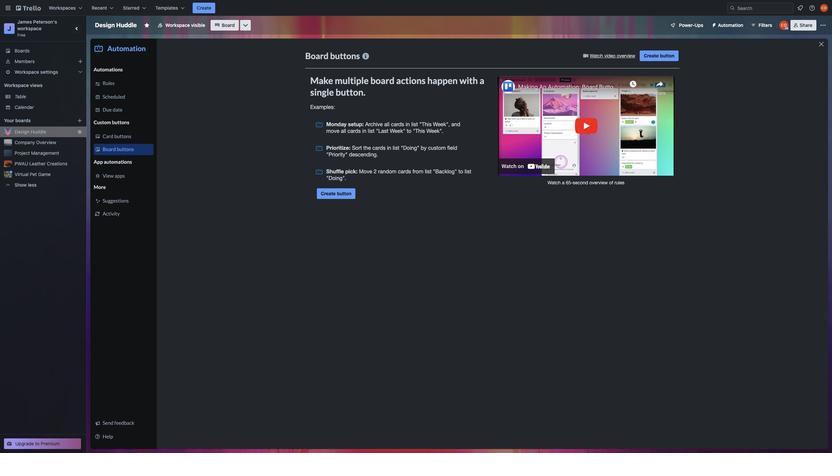 Task type: vqa. For each thing, say whether or not it's contained in the screenshot.
the Calendar link
yes



Task type: describe. For each thing, give the bounding box(es) containing it.
add board image
[[77, 118, 82, 123]]

boards link
[[0, 46, 86, 56]]

filters
[[759, 22, 773, 28]]

less
[[28, 182, 37, 188]]

workspace settings
[[15, 69, 58, 75]]

free
[[17, 33, 26, 38]]

boards
[[15, 48, 30, 54]]

show less
[[15, 182, 37, 188]]

share
[[800, 22, 813, 28]]

virtual
[[15, 172, 29, 177]]

open information menu image
[[809, 5, 816, 11]]

workspace views
[[4, 82, 43, 88]]

automation button
[[709, 20, 748, 31]]

sm image
[[709, 20, 719, 29]]

1 vertical spatial design
[[15, 129, 30, 135]]

virtual pet game
[[15, 172, 51, 177]]

templates
[[155, 5, 178, 11]]

creations
[[47, 161, 67, 167]]

calendar link
[[15, 104, 82, 111]]

project management link
[[15, 150, 82, 157]]

automation
[[719, 22, 744, 28]]

design huddle inside text box
[[95, 22, 137, 29]]

board
[[222, 22, 235, 28]]

0 vertical spatial christina overa (christinaovera) image
[[821, 4, 829, 12]]

table
[[15, 94, 26, 99]]

power-ups button
[[666, 20, 708, 31]]

premium
[[41, 441, 60, 447]]

ups
[[695, 22, 704, 28]]

boards
[[15, 118, 31, 123]]

james
[[17, 19, 32, 25]]

your
[[4, 118, 14, 123]]

huddle inside design huddle link
[[31, 129, 46, 135]]

starred icon image
[[77, 129, 82, 135]]

virtual pet game link
[[15, 171, 82, 178]]

company overview link
[[15, 139, 82, 146]]

workspace navigation collapse icon image
[[72, 24, 82, 33]]

workspace settings button
[[0, 67, 86, 77]]

board link
[[211, 20, 239, 31]]

power-
[[680, 22, 695, 28]]

recent
[[92, 5, 107, 11]]

create button
[[193, 3, 215, 13]]

company overview
[[15, 140, 56, 145]]

huddle inside the design huddle text box
[[116, 22, 137, 29]]

starred
[[123, 5, 140, 11]]

0 notifications image
[[797, 4, 805, 12]]

company
[[15, 140, 35, 145]]

workspace for workspace views
[[4, 82, 29, 88]]

design inside text box
[[95, 22, 115, 29]]

workspace for workspace settings
[[15, 69, 39, 75]]

upgrade
[[15, 441, 34, 447]]

visible
[[191, 22, 205, 28]]

workspace visible button
[[154, 20, 209, 31]]

workspace for workspace visible
[[166, 22, 190, 28]]

james peterson's workspace free
[[17, 19, 58, 38]]

members link
[[0, 56, 86, 67]]

upgrade to premium
[[15, 441, 60, 447]]

power-ups
[[680, 22, 704, 28]]

management
[[31, 150, 59, 156]]

create
[[197, 5, 211, 11]]

your boards with 5 items element
[[4, 117, 67, 125]]



Task type: locate. For each thing, give the bounding box(es) containing it.
workspace visible
[[166, 22, 205, 28]]

upgrade to premium link
[[4, 439, 81, 449]]

table link
[[15, 93, 82, 100]]

game
[[38, 172, 51, 177]]

workspaces button
[[45, 3, 86, 13]]

pet
[[30, 172, 37, 177]]

workspace inside dropdown button
[[15, 69, 39, 75]]

back to home image
[[16, 3, 41, 13]]

show menu image
[[820, 22, 827, 29]]

workspace
[[17, 26, 42, 31]]

workspace
[[166, 22, 190, 28], [15, 69, 39, 75], [4, 82, 29, 88]]

0 horizontal spatial huddle
[[31, 129, 46, 135]]

overview
[[36, 140, 56, 145]]

workspace down members
[[15, 69, 39, 75]]

design
[[95, 22, 115, 29], [15, 129, 30, 135]]

design up company
[[15, 129, 30, 135]]

show
[[15, 182, 27, 188]]

1 horizontal spatial design
[[95, 22, 115, 29]]

design down recent dropdown button
[[95, 22, 115, 29]]

share button
[[791, 20, 817, 31]]

your boards
[[4, 118, 31, 123]]

workspaces
[[49, 5, 76, 11]]

design huddle down recent dropdown button
[[95, 22, 137, 29]]

christina overa (christinaovera) image right filters in the top right of the page
[[780, 21, 789, 30]]

members
[[15, 59, 35, 64]]

christina overa (christinaovera) image
[[821, 4, 829, 12], [780, 21, 789, 30]]

star or unstar board image
[[144, 23, 150, 28]]

this member is an admin of this board. image
[[786, 27, 789, 30]]

1 vertical spatial design huddle
[[15, 129, 46, 135]]

1 horizontal spatial design huddle
[[95, 22, 137, 29]]

workspace up table
[[4, 82, 29, 88]]

leather
[[29, 161, 46, 167]]

calendar
[[15, 104, 34, 110]]

customize views image
[[242, 22, 249, 29]]

0 vertical spatial design huddle
[[95, 22, 137, 29]]

Search field
[[728, 3, 794, 13]]

primary element
[[0, 0, 833, 16]]

search image
[[730, 5, 736, 11]]

1 horizontal spatial huddle
[[116, 22, 137, 29]]

0 horizontal spatial design huddle
[[15, 129, 46, 135]]

huddle up company overview
[[31, 129, 46, 135]]

Board name text field
[[92, 20, 140, 31]]

design huddle link
[[15, 129, 74, 135]]

j link
[[4, 23, 15, 34]]

settings
[[40, 69, 58, 75]]

pwau leather creations
[[15, 161, 67, 167]]

workspace down templates popup button
[[166, 22, 190, 28]]

pwau
[[15, 161, 28, 167]]

1 vertical spatial christina overa (christinaovera) image
[[780, 21, 789, 30]]

to
[[35, 441, 39, 447]]

2 vertical spatial workspace
[[4, 82, 29, 88]]

0 vertical spatial design
[[95, 22, 115, 29]]

1 vertical spatial huddle
[[31, 129, 46, 135]]

project
[[15, 150, 30, 156]]

0 vertical spatial workspace
[[166, 22, 190, 28]]

1 vertical spatial workspace
[[15, 69, 39, 75]]

peterson's
[[33, 19, 57, 25]]

huddle
[[116, 22, 137, 29], [31, 129, 46, 135]]

filters button
[[749, 20, 775, 31]]

show less button
[[0, 180, 86, 190]]

christina overa (christinaovera) image right open information menu "image"
[[821, 4, 829, 12]]

design huddle
[[95, 22, 137, 29], [15, 129, 46, 135]]

james peterson's workspace link
[[17, 19, 58, 31]]

starred button
[[119, 3, 150, 13]]

project management
[[15, 150, 59, 156]]

0 horizontal spatial christina overa (christinaovera) image
[[780, 21, 789, 30]]

views
[[30, 82, 43, 88]]

0 horizontal spatial design
[[15, 129, 30, 135]]

0 vertical spatial huddle
[[116, 22, 137, 29]]

recent button
[[88, 3, 118, 13]]

design huddle up company overview
[[15, 129, 46, 135]]

huddle down starred on the left top
[[116, 22, 137, 29]]

j
[[7, 25, 11, 32]]

pwau leather creations link
[[15, 161, 82, 167]]

1 horizontal spatial christina overa (christinaovera) image
[[821, 4, 829, 12]]

templates button
[[151, 3, 189, 13]]

workspace inside button
[[166, 22, 190, 28]]



